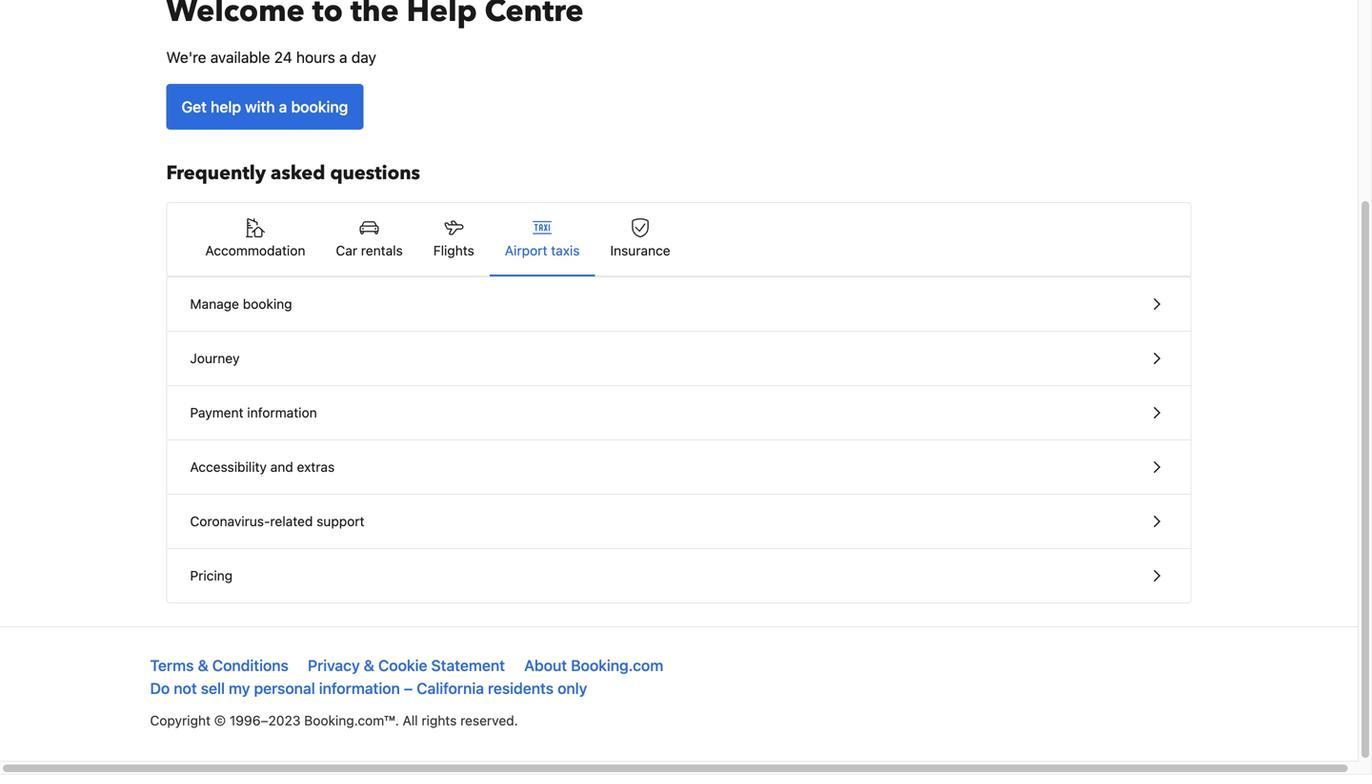 Task type: vqa. For each thing, say whether or not it's contained in the screenshot.
these
no



Task type: describe. For each thing, give the bounding box(es) containing it.
booking inside "button"
[[291, 98, 348, 116]]

payment information
[[190, 405, 317, 420]]

we're
[[166, 48, 206, 66]]

pricing button
[[167, 549, 1191, 603]]

all
[[403, 713, 418, 728]]

airport taxis
[[505, 243, 580, 258]]

accommodation button
[[190, 203, 321, 276]]

accessibility and extras
[[190, 459, 335, 475]]

car
[[336, 243, 358, 258]]

insurance button
[[595, 203, 686, 276]]

pricing
[[190, 568, 233, 583]]

terms & conditions
[[150, 656, 289, 675]]

questions
[[330, 160, 420, 186]]

available
[[210, 48, 270, 66]]

privacy & cookie statement
[[308, 656, 505, 675]]

manage booking button
[[167, 277, 1191, 332]]

rights
[[422, 713, 457, 728]]

car rentals button
[[321, 203, 418, 276]]

–
[[404, 679, 413, 697]]

booking.com
[[571, 656, 664, 675]]

about
[[524, 656, 567, 675]]

insurance
[[611, 243, 671, 258]]

rentals
[[361, 243, 403, 258]]

journey button
[[167, 332, 1191, 386]]

airport
[[505, 243, 548, 258]]

we're available 24 hours a day
[[166, 48, 376, 66]]

manage
[[190, 296, 239, 312]]

payment
[[190, 405, 244, 420]]

privacy
[[308, 656, 360, 675]]

taxis
[[551, 243, 580, 258]]

©
[[214, 713, 226, 728]]

manage booking
[[190, 296, 292, 312]]

copyright © 1996–2023 booking.com™. all rights reserved.
[[150, 713, 518, 728]]

get
[[182, 98, 207, 116]]

information inside button
[[247, 405, 317, 420]]

booking.com™.
[[304, 713, 399, 728]]

hours
[[296, 48, 335, 66]]

related
[[270, 513, 313, 529]]

with
[[245, 98, 275, 116]]

only
[[558, 679, 588, 697]]

do
[[150, 679, 170, 697]]

24
[[274, 48, 292, 66]]



Task type: locate. For each thing, give the bounding box(es) containing it.
a left day
[[339, 48, 348, 66]]

terms & conditions link
[[150, 656, 289, 675]]

help
[[211, 98, 241, 116]]

car rentals
[[336, 243, 403, 258]]

&
[[198, 656, 209, 675], [364, 656, 375, 675]]

flights button
[[418, 203, 490, 276]]

reserved.
[[461, 713, 518, 728]]

payment information button
[[167, 386, 1191, 440]]

& up the do not sell my personal information – california residents only link
[[364, 656, 375, 675]]

california
[[417, 679, 484, 697]]

& for terms
[[198, 656, 209, 675]]

accessibility and extras button
[[167, 440, 1191, 495]]

support
[[317, 513, 365, 529]]

booking down hours
[[291, 98, 348, 116]]

airport taxis button
[[490, 203, 595, 276]]

get help with a booking
[[182, 98, 348, 116]]

not
[[174, 679, 197, 697]]

information up 'booking.com™.'
[[319, 679, 400, 697]]

1996–2023
[[230, 713, 301, 728]]

conditions
[[212, 656, 289, 675]]

0 vertical spatial information
[[247, 405, 317, 420]]

0 horizontal spatial a
[[279, 98, 287, 116]]

1 vertical spatial booking
[[243, 296, 292, 312]]

and
[[271, 459, 293, 475]]

0 vertical spatial booking
[[291, 98, 348, 116]]

1 horizontal spatial a
[[339, 48, 348, 66]]

1 vertical spatial a
[[279, 98, 287, 116]]

cookie
[[379, 656, 428, 675]]

2 & from the left
[[364, 656, 375, 675]]

get help with a booking button
[[166, 84, 364, 130]]

booking inside button
[[243, 296, 292, 312]]

booking
[[291, 98, 348, 116], [243, 296, 292, 312]]

my
[[229, 679, 250, 697]]

statement
[[431, 656, 505, 675]]

0 horizontal spatial &
[[198, 656, 209, 675]]

1 & from the left
[[198, 656, 209, 675]]

& up "sell"
[[198, 656, 209, 675]]

coronavirus-related support button
[[167, 495, 1191, 549]]

1 horizontal spatial information
[[319, 679, 400, 697]]

1 vertical spatial information
[[319, 679, 400, 697]]

about booking.com link
[[524, 656, 664, 675]]

& for privacy
[[364, 656, 375, 675]]

a inside "button"
[[279, 98, 287, 116]]

coronavirus-
[[190, 513, 270, 529]]

frequently
[[166, 160, 266, 186]]

sell
[[201, 679, 225, 697]]

tab list
[[167, 203, 1191, 277]]

0 horizontal spatial information
[[247, 405, 317, 420]]

0 vertical spatial a
[[339, 48, 348, 66]]

accommodation
[[205, 243, 306, 258]]

asked
[[271, 160, 326, 186]]

information inside about booking.com do not sell my personal information – california residents only
[[319, 679, 400, 697]]

1 horizontal spatial &
[[364, 656, 375, 675]]

about booking.com do not sell my personal information – california residents only
[[150, 656, 664, 697]]

information up and
[[247, 405, 317, 420]]

information
[[247, 405, 317, 420], [319, 679, 400, 697]]

extras
[[297, 459, 335, 475]]

day
[[352, 48, 376, 66]]

flights
[[434, 243, 475, 258]]

tab list containing accommodation
[[167, 203, 1191, 277]]

coronavirus-related support
[[190, 513, 365, 529]]

do not sell my personal information – california residents only link
[[150, 679, 588, 697]]

residents
[[488, 679, 554, 697]]

a
[[339, 48, 348, 66], [279, 98, 287, 116]]

accessibility
[[190, 459, 267, 475]]

journey
[[190, 350, 240, 366]]

a right with
[[279, 98, 287, 116]]

terms
[[150, 656, 194, 675]]

copyright
[[150, 713, 211, 728]]

privacy & cookie statement link
[[308, 656, 505, 675]]

frequently asked questions
[[166, 160, 420, 186]]

personal
[[254, 679, 315, 697]]

booking right manage
[[243, 296, 292, 312]]



